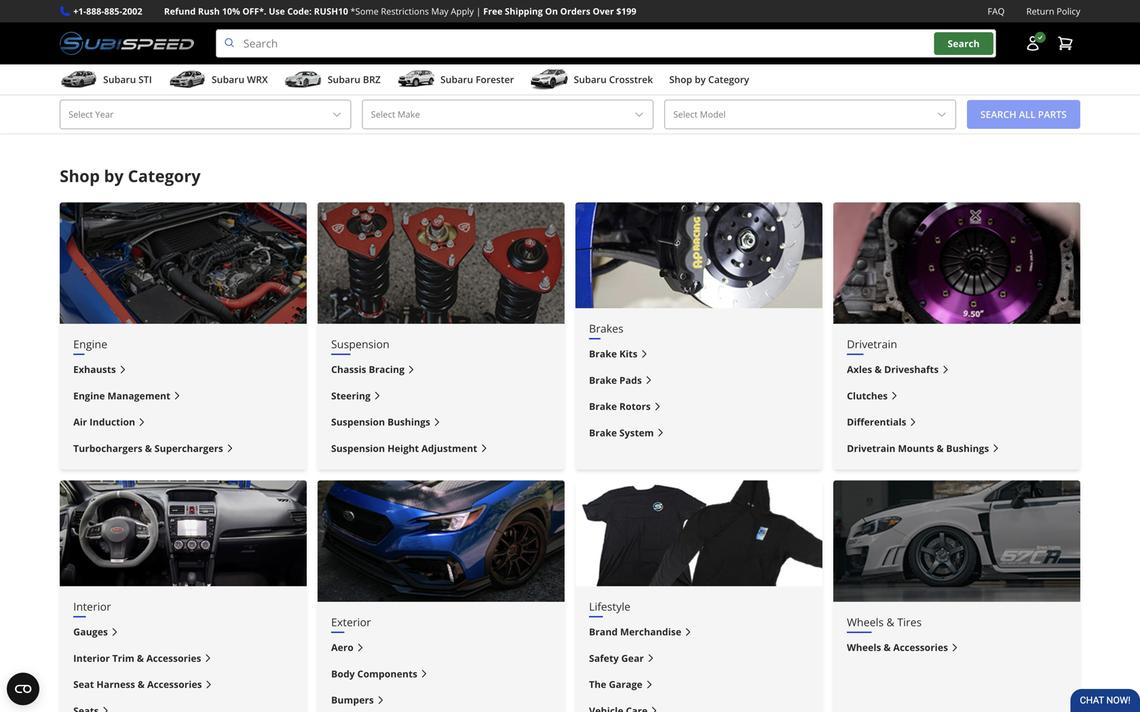 Task type: vqa. For each thing, say whether or not it's contained in the screenshot.


Task type: describe. For each thing, give the bounding box(es) containing it.
over
[[593, 5, 614, 17]]

may
[[431, 5, 449, 17]]

air induction
[[73, 416, 135, 429]]

+1-
[[73, 5, 86, 17]]

wheels for wheels & tires
[[847, 615, 884, 630]]

0 horizontal spatial by
[[104, 165, 124, 187]]

now
[[198, 74, 222, 87]]

steering link
[[331, 388, 551, 404]]

*some
[[351, 5, 379, 17]]

engine for engine
[[73, 337, 107, 352]]

subaru crosstrek
[[574, 73, 653, 86]]

faq
[[988, 5, 1005, 17]]

sti
[[138, 73, 152, 86]]

wrx
[[247, 73, 268, 86]]

suspension image
[[318, 203, 565, 324]]

crosstrek
[[609, 73, 653, 86]]

clutches
[[847, 389, 888, 402]]

button image
[[1025, 35, 1041, 52]]

drivetrain for drivetrain
[[847, 337, 897, 352]]

axles & driveshafts
[[847, 363, 939, 376]]

height
[[388, 442, 419, 455]]

rotors
[[620, 400, 651, 413]]

chassis bracing link
[[331, 362, 551, 378]]

10%
[[222, 5, 240, 17]]

by inside dropdown button
[[695, 73, 706, 86]]

subaru brz
[[328, 73, 381, 86]]

turbochargers
[[73, 442, 142, 455]]

a subaru brz thumbnail image image
[[284, 69, 322, 90]]

subaru for subaru forester
[[440, 73, 473, 86]]

1 vertical spatial bushings
[[946, 442, 989, 455]]

a subaru crosstrek thumbnail image image
[[530, 69, 568, 90]]

brake for brake pads
[[589, 374, 617, 387]]

brz
[[363, 73, 381, 86]]

subaru for subaru sti
[[103, 73, 136, 86]]

brake pads link
[[589, 373, 809, 388]]

management
[[107, 389, 170, 402]]

mounts
[[898, 442, 934, 455]]

off*.
[[242, 5, 266, 17]]

lifestyle
[[589, 600, 631, 614]]

orders
[[560, 5, 591, 17]]

shop by category button
[[669, 67, 749, 94]]

Select Year button
[[60, 100, 351, 129]]

subaru sti
[[103, 73, 152, 86]]

engine management link
[[73, 388, 293, 404]]

subaru for subaru wrx
[[212, 73, 244, 86]]

*exclusions
[[60, 28, 118, 43]]

brake kits link
[[589, 347, 809, 362]]

*exclusions apply
[[60, 28, 149, 43]]

+1-888-885-2002 link
[[73, 4, 142, 18]]

engine image
[[60, 203, 307, 324]]

body components
[[331, 668, 417, 681]]

gauges
[[73, 626, 108, 639]]

select model image
[[936, 109, 947, 120]]

clutches link
[[847, 388, 1067, 404]]

rush
[[198, 5, 220, 17]]

axles
[[847, 363, 872, 376]]

a subaru forester thumbnail image image
[[397, 69, 435, 90]]

brakes image
[[576, 203, 823, 309]]

aero
[[331, 641, 354, 654]]

drivetrain mounts & bushings
[[847, 442, 989, 455]]

& right trim
[[137, 652, 144, 665]]

1 vertical spatial shop
[[60, 165, 100, 187]]

brake rotors
[[589, 400, 651, 413]]

on
[[545, 5, 558, 17]]

forester
[[476, 73, 514, 86]]

refund rush tax sale image
[[0, 0, 1140, 123]]

chassis
[[331, 363, 366, 376]]

axles & driveshafts link
[[847, 362, 1067, 378]]

0 horizontal spatial apply
[[121, 28, 149, 43]]

brand
[[589, 626, 618, 639]]

& inside 'link'
[[138, 678, 145, 691]]

888-
[[86, 5, 104, 17]]

turbochargers & superchargers
[[73, 442, 223, 455]]

interior for interior
[[73, 600, 111, 614]]

driveshafts
[[884, 363, 939, 376]]

faq link
[[988, 4, 1005, 18]]

suspension bushings link
[[331, 415, 551, 430]]

steering
[[331, 389, 371, 402]]

free
[[483, 5, 503, 17]]

brand merchandise
[[589, 626, 682, 639]]

refund
[[164, 5, 196, 17]]

air induction link
[[73, 415, 293, 430]]

select make image
[[634, 109, 645, 120]]

rush10
[[314, 5, 348, 17]]

pads
[[620, 374, 642, 387]]

policy
[[1057, 5, 1081, 17]]

select year image
[[332, 109, 342, 120]]

885-
[[104, 5, 122, 17]]

air
[[73, 416, 87, 429]]

brake pads
[[589, 374, 642, 387]]

engine management
[[73, 389, 170, 402]]

wheels for wheels & accessories
[[847, 641, 881, 654]]

safety gear link
[[589, 651, 809, 667]]

refund rush 10% off*. use code: rush10 *some restrictions may apply | free shipping on orders over $199
[[164, 5, 637, 17]]

+1-888-885-2002
[[73, 5, 142, 17]]

interior for interior trim & accessories
[[73, 652, 110, 665]]

& down wheels & tires
[[884, 641, 891, 654]]



Task type: locate. For each thing, give the bounding box(es) containing it.
bushings
[[388, 416, 430, 429], [946, 442, 989, 455]]

1 vertical spatial engine
[[73, 389, 105, 402]]

engine down exhausts
[[73, 389, 105, 402]]

0 vertical spatial category
[[708, 73, 749, 86]]

tires
[[897, 615, 922, 630]]

gauges link
[[73, 625, 293, 640]]

return policy
[[1027, 5, 1081, 17]]

system
[[620, 426, 654, 439]]

wheels & accessories image
[[833, 481, 1081, 602]]

1 vertical spatial apply
[[121, 28, 149, 43]]

suspension up chassis bracing
[[331, 337, 390, 352]]

exhausts link
[[73, 362, 293, 378]]

accessories down interior trim & accessories link
[[147, 678, 202, 691]]

3 subaru from the left
[[328, 73, 360, 86]]

Select Make button
[[362, 100, 654, 129]]

wheels down wheels & tires
[[847, 641, 881, 654]]

brake kits
[[589, 348, 638, 360]]

seat harness & accessories link
[[73, 677, 293, 693]]

garage
[[609, 678, 643, 691]]

& right harness at the bottom left of page
[[138, 678, 145, 691]]

0 horizontal spatial bushings
[[388, 416, 430, 429]]

merchandise
[[620, 626, 682, 639]]

the
[[589, 678, 607, 691]]

category
[[708, 73, 749, 86], [128, 165, 201, 187]]

& left superchargers
[[145, 442, 152, 455]]

accessories
[[893, 641, 948, 654], [146, 652, 201, 665], [147, 678, 202, 691]]

accessories down the tires
[[893, 641, 948, 654]]

1 engine from the top
[[73, 337, 107, 352]]

lifestyle image
[[576, 481, 823, 587]]

drivetrain
[[847, 337, 897, 352], [847, 442, 896, 455]]

1 vertical spatial shop by category
[[60, 165, 201, 187]]

0 vertical spatial bushings
[[388, 416, 430, 429]]

a subaru sti thumbnail image image
[[60, 69, 98, 90]]

safety gear
[[589, 652, 644, 665]]

brakes
[[589, 321, 624, 336]]

apply
[[451, 5, 474, 17], [121, 28, 149, 43]]

harness
[[96, 678, 135, 691]]

category inside "shop by category" dropdown button
[[708, 73, 749, 86]]

1 drivetrain from the top
[[847, 337, 897, 352]]

0 vertical spatial suspension
[[331, 337, 390, 352]]

1 horizontal spatial bushings
[[946, 442, 989, 455]]

components
[[357, 668, 417, 681]]

return
[[1027, 5, 1055, 17]]

subaru left sti
[[103, 73, 136, 86]]

1 vertical spatial category
[[128, 165, 201, 187]]

subaru forester
[[440, 73, 514, 86]]

brake for brake system
[[589, 426, 617, 439]]

0 vertical spatial interior
[[73, 600, 111, 614]]

2 wheels from the top
[[847, 641, 881, 654]]

1 horizontal spatial apply
[[451, 5, 474, 17]]

restrictions
[[381, 5, 429, 17]]

subaru left forester
[[440, 73, 473, 86]]

brake left the kits
[[589, 348, 617, 360]]

$199
[[616, 5, 637, 17]]

subaru wrx
[[212, 73, 268, 86]]

a subaru wrx thumbnail image image
[[168, 69, 206, 90]]

0 vertical spatial engine
[[73, 337, 107, 352]]

safety
[[589, 652, 619, 665]]

2 suspension from the top
[[331, 416, 385, 429]]

interior image
[[60, 481, 307, 587]]

suspension down steering
[[331, 416, 385, 429]]

drivetrain for drivetrain mounts & bushings
[[847, 442, 896, 455]]

exterior image
[[318, 481, 565, 602]]

wheels
[[847, 615, 884, 630], [847, 641, 881, 654]]

1 vertical spatial interior
[[73, 652, 110, 665]]

subaru for subaru brz
[[328, 73, 360, 86]]

accessories for seat harness & accessories
[[147, 678, 202, 691]]

3 brake from the top
[[589, 400, 617, 413]]

return policy link
[[1027, 4, 1081, 18]]

subaru left wrx
[[212, 73, 244, 86]]

4 brake from the top
[[589, 426, 617, 439]]

1 horizontal spatial shop
[[669, 73, 692, 86]]

drivetrain up axles
[[847, 337, 897, 352]]

search input field
[[216, 29, 996, 58]]

chassis bracing
[[331, 363, 405, 376]]

shop by category
[[669, 73, 749, 86], [60, 165, 201, 187]]

brake down the brake pads
[[589, 400, 617, 413]]

aero link
[[331, 640, 551, 656]]

exhausts
[[73, 363, 116, 376]]

bushings up the suspension height adjustment
[[388, 416, 430, 429]]

brake system
[[589, 426, 654, 439]]

suspension for suspension bushings
[[331, 416, 385, 429]]

brake
[[589, 348, 617, 360], [589, 374, 617, 387], [589, 400, 617, 413], [589, 426, 617, 439]]

induction
[[90, 416, 135, 429]]

seat
[[73, 678, 94, 691]]

1 horizontal spatial shop by category
[[669, 73, 749, 86]]

shop now
[[170, 74, 222, 87]]

wheels up wheels & accessories
[[847, 615, 884, 630]]

drivetrain mounts & bushings link
[[847, 441, 1067, 457]]

& right axles
[[875, 363, 882, 376]]

interior trim & accessories
[[73, 652, 201, 665]]

body components link
[[331, 667, 551, 682]]

engine up exhausts
[[73, 337, 107, 352]]

search
[[948, 37, 980, 50]]

2002
[[122, 5, 142, 17]]

interior
[[73, 600, 111, 614], [73, 652, 110, 665]]

subaru crosstrek button
[[530, 67, 653, 94]]

shop
[[669, 73, 692, 86], [60, 165, 100, 187]]

accessories inside 'link'
[[147, 678, 202, 691]]

0 vertical spatial drivetrain
[[847, 337, 897, 352]]

exterior
[[331, 615, 371, 630]]

0 vertical spatial apply
[[451, 5, 474, 17]]

brake rotors link
[[589, 399, 809, 415]]

subaru
[[103, 73, 136, 86], [212, 73, 244, 86], [328, 73, 360, 86], [440, 73, 473, 86], [574, 73, 607, 86]]

turbochargers & superchargers link
[[73, 441, 293, 457]]

subaru sti button
[[60, 67, 152, 94]]

interior down gauges
[[73, 652, 110, 665]]

differentials
[[847, 416, 907, 429]]

drivetrain image
[[833, 203, 1081, 324]]

0 horizontal spatial category
[[128, 165, 201, 187]]

use
[[269, 5, 285, 17]]

accessories for interior trim & accessories
[[146, 652, 201, 665]]

wheels & accessories
[[847, 641, 948, 654]]

1 wheels from the top
[[847, 615, 884, 630]]

kits
[[620, 348, 638, 360]]

suspension down 'suspension bushings'
[[331, 442, 385, 455]]

bushings down differentials link
[[946, 442, 989, 455]]

0 vertical spatial shop
[[669, 73, 692, 86]]

1 vertical spatial suspension
[[331, 416, 385, 429]]

accessories down gauges link
[[146, 652, 201, 665]]

suspension for suspension height adjustment
[[331, 442, 385, 455]]

wheels & accessories link
[[847, 640, 1067, 656]]

apply down 2002
[[121, 28, 149, 43]]

brake down brake rotors
[[589, 426, 617, 439]]

0 vertical spatial wheels
[[847, 615, 884, 630]]

the garage link
[[589, 677, 809, 693]]

brake system link
[[589, 425, 809, 441]]

1 subaru from the left
[[103, 73, 136, 86]]

1 vertical spatial by
[[104, 165, 124, 187]]

brand merchandise link
[[589, 625, 809, 640]]

1 horizontal spatial by
[[695, 73, 706, 86]]

subaru inside 'dropdown button'
[[440, 73, 473, 86]]

1 vertical spatial drivetrain
[[847, 442, 896, 455]]

drivetrain down differentials
[[847, 442, 896, 455]]

code:
[[287, 5, 312, 17]]

1 interior from the top
[[73, 600, 111, 614]]

2 drivetrain from the top
[[847, 442, 896, 455]]

suspension for suspension
[[331, 337, 390, 352]]

differentials link
[[847, 415, 1067, 430]]

& left the tires
[[887, 615, 895, 630]]

suspension height adjustment link
[[331, 441, 551, 457]]

subaru down "search input" field
[[574, 73, 607, 86]]

& right "mounts"
[[937, 442, 944, 455]]

0 vertical spatial shop by category
[[669, 73, 749, 86]]

superchargers
[[155, 442, 223, 455]]

subispeed logo image
[[60, 29, 194, 58]]

subaru for subaru crosstrek
[[574, 73, 607, 86]]

subaru brz button
[[284, 67, 381, 94]]

0 horizontal spatial shop by category
[[60, 165, 201, 187]]

bumpers link
[[331, 693, 551, 708]]

engine for engine management
[[73, 389, 105, 402]]

0 vertical spatial by
[[695, 73, 706, 86]]

bumpers
[[331, 694, 374, 707]]

Select Model button
[[665, 100, 956, 129]]

subaru wrx button
[[168, 67, 268, 94]]

1 brake from the top
[[589, 348, 617, 360]]

brake for brake rotors
[[589, 400, 617, 413]]

brake left pads
[[589, 374, 617, 387]]

2 brake from the top
[[589, 374, 617, 387]]

seat harness & accessories
[[73, 678, 202, 691]]

apply left |
[[451, 5, 474, 17]]

open widget image
[[7, 673, 39, 706]]

by
[[695, 73, 706, 86], [104, 165, 124, 187]]

2 interior from the top
[[73, 652, 110, 665]]

the garage
[[589, 678, 643, 691]]

wheels & tires
[[847, 615, 922, 630]]

|
[[476, 5, 481, 17]]

2 vertical spatial suspension
[[331, 442, 385, 455]]

interior up gauges
[[73, 600, 111, 614]]

1 suspension from the top
[[331, 337, 390, 352]]

&
[[875, 363, 882, 376], [145, 442, 152, 455], [937, 442, 944, 455], [887, 615, 895, 630], [884, 641, 891, 654], [137, 652, 144, 665], [138, 678, 145, 691]]

1 vertical spatial wheels
[[847, 641, 881, 654]]

2 engine from the top
[[73, 389, 105, 402]]

subaru left brz at left top
[[328, 73, 360, 86]]

subaru forester button
[[397, 67, 514, 94]]

5 subaru from the left
[[574, 73, 607, 86]]

0 horizontal spatial shop
[[60, 165, 100, 187]]

2 subaru from the left
[[212, 73, 244, 86]]

shop inside dropdown button
[[669, 73, 692, 86]]

brake for brake kits
[[589, 348, 617, 360]]

1 horizontal spatial category
[[708, 73, 749, 86]]

3 suspension from the top
[[331, 442, 385, 455]]

4 subaru from the left
[[440, 73, 473, 86]]



